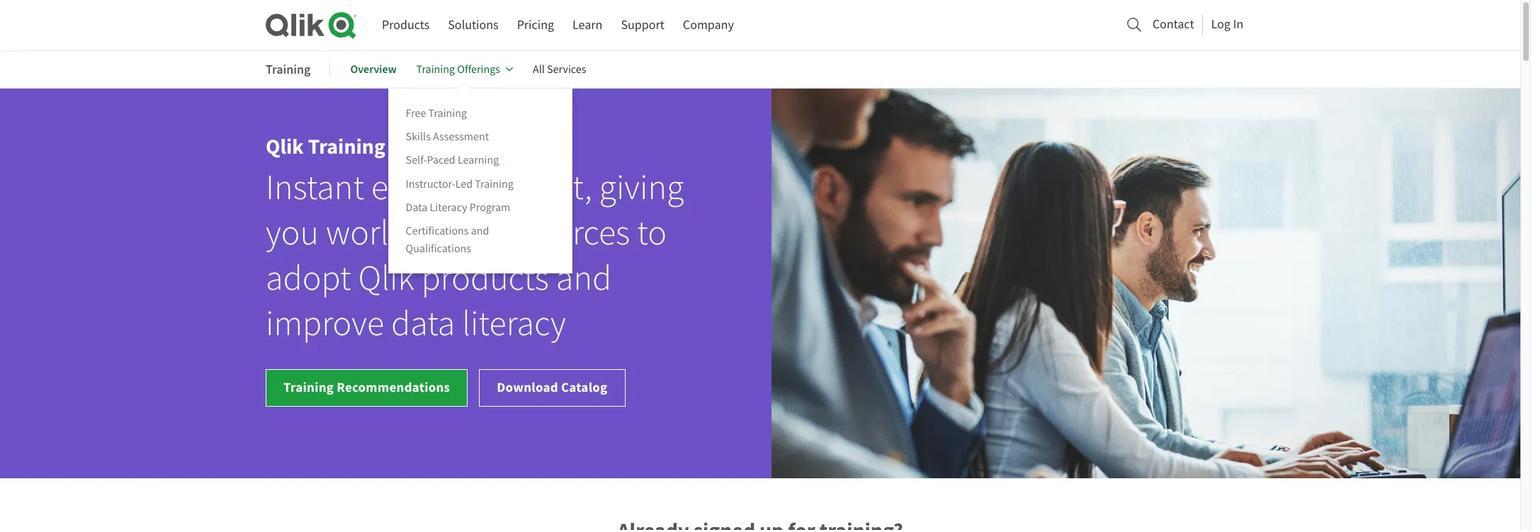 Task type: locate. For each thing, give the bounding box(es) containing it.
0 vertical spatial and
[[471, 224, 489, 238]]

contact
[[1153, 16, 1195, 32]]

company link
[[683, 12, 734, 38]]

download catalog
[[497, 379, 608, 396]]

world
[[326, 211, 408, 255]]

0 horizontal spatial qlik
[[266, 133, 304, 161]]

you
[[266, 211, 319, 255]]

training recommendations
[[284, 379, 450, 396]]

log in link
[[1212, 13, 1244, 36]]

pricing
[[517, 17, 554, 33]]

skills assessment link
[[406, 129, 489, 145]]

training offerings link
[[417, 53, 513, 87]]

assessment
[[433, 130, 489, 144]]

1 horizontal spatial qlik
[[358, 257, 414, 301]]

empowerment,
[[371, 166, 592, 210]]

self-
[[406, 153, 427, 168]]

qlik down world
[[358, 257, 414, 301]]

solutions
[[448, 17, 499, 33]]

certifications and qualifications link
[[406, 223, 489, 257]]

instructor-led training link
[[406, 176, 514, 192]]

and
[[471, 224, 489, 238], [556, 257, 612, 301]]

products
[[422, 257, 549, 301]]

instructor-led training
[[406, 177, 514, 191]]

free training
[[406, 106, 467, 121]]

learning
[[458, 153, 499, 168]]

training up program
[[475, 177, 514, 191]]

literacy
[[462, 302, 566, 346]]

training menu bar
[[266, 53, 606, 274]]

support link
[[621, 12, 665, 38]]

contact link
[[1153, 13, 1195, 36]]

self-paced learning
[[406, 153, 499, 168]]

support
[[621, 17, 665, 33]]

adopt
[[266, 257, 351, 301]]

menu bar containing products
[[382, 12, 734, 38]]

and down resources at the left top of the page
[[556, 257, 612, 301]]

qlik up instant
[[266, 133, 304, 161]]

1 vertical spatial and
[[556, 257, 612, 301]]

certifications
[[406, 224, 469, 238]]

training down go to the home page. image
[[266, 61, 311, 78]]

and down program
[[471, 224, 489, 238]]

training up skills assessment link
[[429, 106, 467, 121]]

qlik
[[266, 133, 304, 161], [358, 257, 414, 301]]

led
[[456, 177, 473, 191]]

training up instant
[[308, 133, 386, 161]]

1 horizontal spatial and
[[556, 257, 612, 301]]

training left offerings
[[417, 62, 455, 77]]

0 horizontal spatial and
[[471, 224, 489, 238]]

0 vertical spatial qlik
[[266, 133, 304, 161]]

1 vertical spatial qlik
[[358, 257, 414, 301]]

to
[[637, 211, 667, 255]]

products link
[[382, 12, 430, 38]]

instant
[[266, 166, 364, 210]]

all services link
[[533, 53, 587, 87]]

solutions link
[[448, 12, 499, 38]]

training
[[266, 61, 311, 78], [417, 62, 455, 77], [429, 106, 467, 121], [308, 133, 386, 161], [475, 177, 514, 191], [284, 379, 334, 396]]

program
[[470, 200, 511, 215]]

menu bar
[[382, 12, 734, 38]]

pricing link
[[517, 12, 554, 38]]

learn link
[[573, 12, 603, 38]]



Task type: describe. For each thing, give the bounding box(es) containing it.
data
[[406, 200, 428, 215]]

data literacy program
[[406, 200, 511, 215]]

download catalog link
[[479, 369, 626, 407]]

free
[[406, 106, 426, 121]]

resources
[[493, 211, 630, 255]]

overview
[[351, 62, 397, 77]]

training recommendations link
[[266, 369, 468, 407]]

certifications and qualifications
[[406, 224, 489, 256]]

data
[[391, 302, 455, 346]]

and inside qlik training instant empowerment, giving you world class resources to adopt qlik products and improve data literacy
[[556, 257, 612, 301]]

all services
[[533, 62, 587, 77]]

training inside qlik training instant empowerment, giving you world class resources to adopt qlik products and improve data literacy
[[308, 133, 386, 161]]

skills assessment
[[406, 130, 489, 144]]

services
[[547, 62, 587, 77]]

free training link
[[406, 106, 467, 121]]

and inside certifications and qualifications
[[471, 224, 489, 238]]

literacy
[[430, 200, 468, 215]]

overview link
[[351, 53, 397, 87]]

data literacy program link
[[406, 200, 511, 215]]

company
[[683, 17, 734, 33]]

training offerings menu
[[388, 88, 573, 274]]

qlik training instant empowerment, giving you world class resources to adopt qlik products and improve data literacy
[[266, 133, 684, 346]]

instructor-
[[406, 177, 456, 191]]

log
[[1212, 16, 1231, 32]]

products
[[382, 17, 430, 33]]

paced
[[427, 153, 456, 168]]

recommendations
[[337, 379, 450, 396]]

self-paced learning link
[[406, 153, 499, 168]]

improve
[[266, 302, 384, 346]]

all
[[533, 62, 545, 77]]

skills
[[406, 130, 431, 144]]

download
[[497, 379, 559, 396]]

giving
[[599, 166, 684, 210]]

qlik main element
[[382, 12, 1255, 38]]

offerings
[[457, 62, 500, 77]]

catalog
[[561, 379, 608, 396]]

go to the home page. image
[[266, 11, 357, 39]]

training inside 'link'
[[417, 62, 455, 77]]

log in
[[1212, 16, 1244, 32]]

training down improve at bottom
[[284, 379, 334, 396]]

learn
[[573, 17, 603, 33]]

qualifications
[[406, 242, 471, 256]]

training offerings
[[417, 62, 500, 77]]

in
[[1234, 16, 1244, 32]]

menu bar inside qlik main element
[[382, 12, 734, 38]]

class
[[415, 211, 486, 255]]



Task type: vqa. For each thing, say whether or not it's contained in the screenshot.
the left +
no



